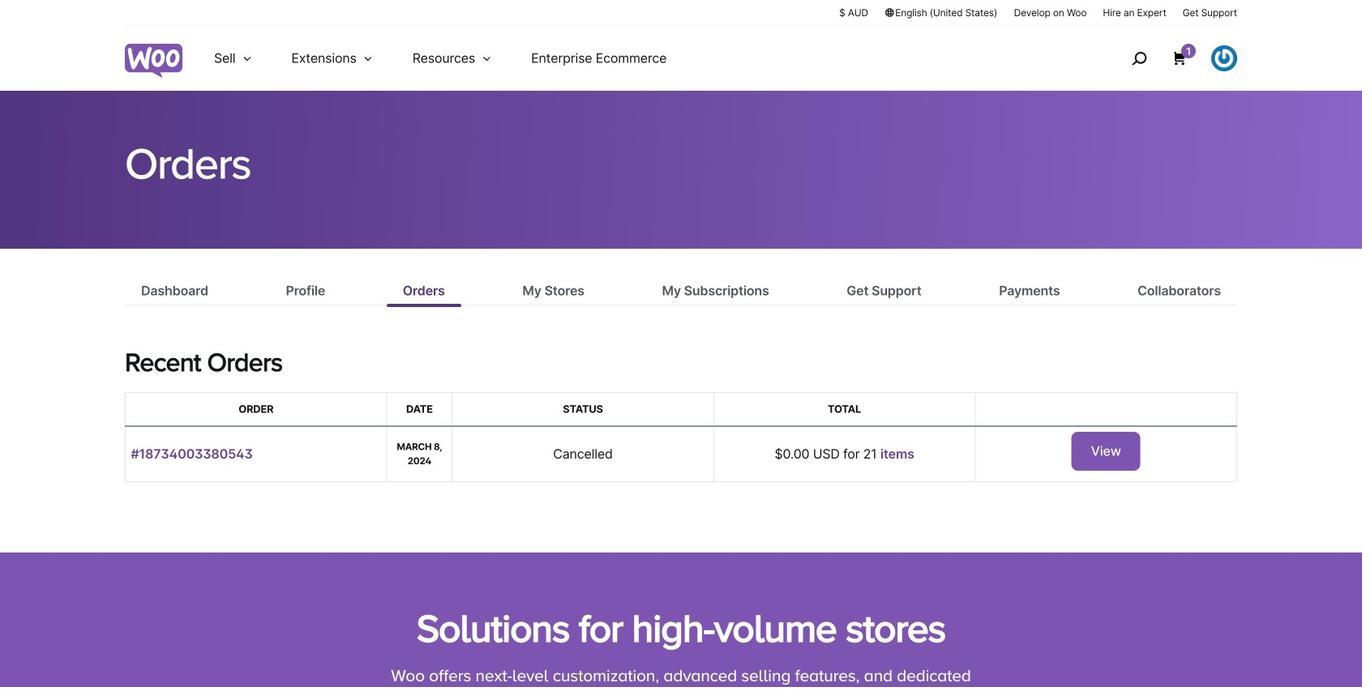 Task type: locate. For each thing, give the bounding box(es) containing it.
open account menu image
[[1211, 45, 1237, 71]]

service navigation menu element
[[1097, 32, 1237, 85]]



Task type: describe. For each thing, give the bounding box(es) containing it.
search image
[[1126, 45, 1152, 71]]



Task type: vqa. For each thing, say whether or not it's contained in the screenshot.
Search image
yes



